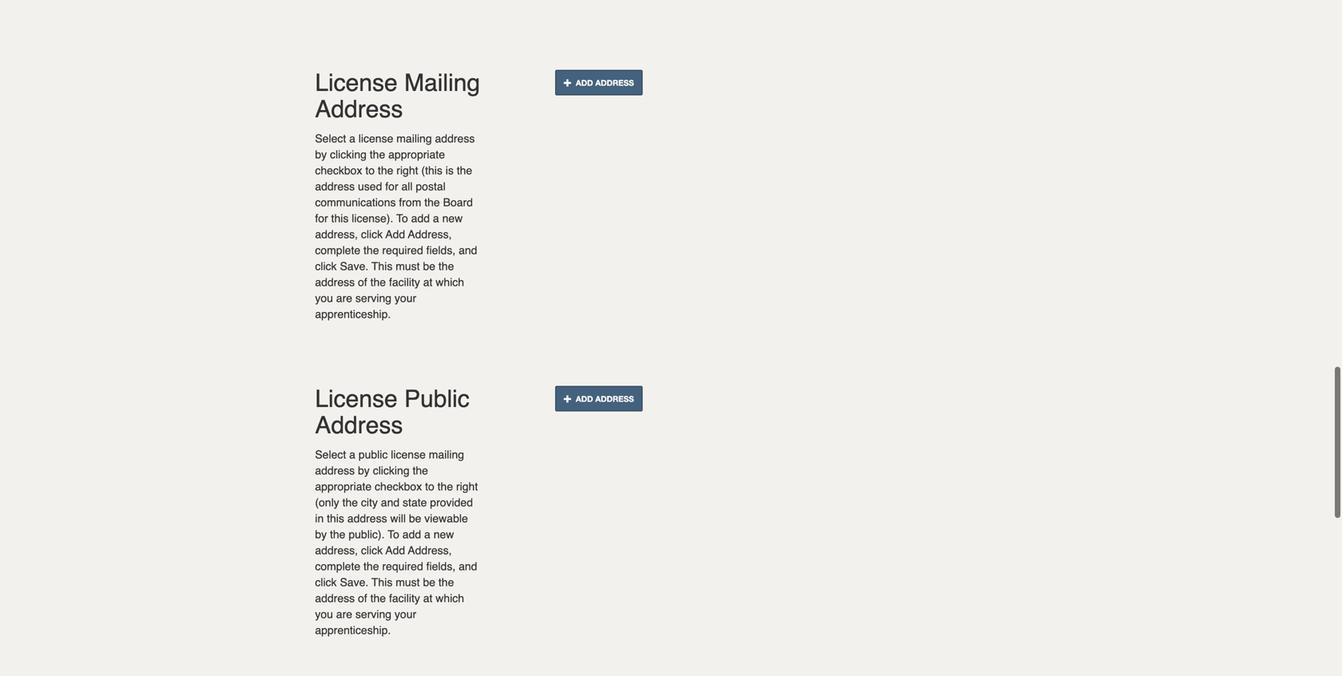 Task type: vqa. For each thing, say whether or not it's contained in the screenshot.
This in Select a public license mailing address by clicking the appropriate checkbox to the right (only the city and state provided in this address will be viewable by the public). To add a new address, click Add Address, complete the required fields, and click Save. This must be the address of the facility at which you are serving your apprenticeship.
yes



Task type: locate. For each thing, give the bounding box(es) containing it.
must down from
[[396, 260, 420, 273]]

0 vertical spatial plus image
[[564, 79, 576, 87]]

0 vertical spatial to
[[396, 212, 408, 225]]

1 vertical spatial new
[[434, 528, 454, 541]]

of
[[358, 276, 367, 289], [358, 592, 367, 605]]

1 license from the top
[[315, 69, 398, 97]]

2 facility from the top
[[389, 592, 420, 605]]

apprenticeship. inside the select a license mailing address by clicking the appropriate checkbox to the right (this is the address used for all postal communications from the board for this license). to add a new address, click add address, complete the required fields, and click save. this must be the address of the facility at which you are serving your apprenticeship.
[[315, 308, 391, 321]]

fields, down viewable
[[426, 560, 456, 573]]

your
[[395, 292, 416, 305], [395, 608, 416, 621]]

1 horizontal spatial right
[[456, 480, 478, 493]]

license right public at the left bottom
[[391, 448, 426, 461]]

provided
[[430, 496, 473, 509]]

this
[[372, 260, 393, 273], [372, 576, 393, 589]]

a
[[349, 132, 355, 145], [433, 212, 439, 225], [349, 448, 355, 461], [424, 528, 431, 541]]

0 vertical spatial save.
[[340, 260, 369, 273]]

2 select from the top
[[315, 448, 346, 461]]

2 add address from the top
[[576, 394, 634, 404]]

address
[[595, 78, 634, 87], [315, 95, 403, 123], [595, 394, 634, 404], [315, 412, 403, 439]]

by inside the select a license mailing address by clicking the appropriate checkbox to the right (this is the address used for all postal communications from the board for this license). to add a new address, click add address, complete the required fields, and click save. this must be the address of the facility at which you are serving your apprenticeship.
[[315, 148, 327, 161]]

required inside the select a license mailing address by clicking the appropriate checkbox to the right (this is the address used for all postal communications from the board for this license). to add a new address, click add address, complete the required fields, and click save. this must be the address of the facility at which you are serving your apprenticeship.
[[382, 244, 423, 257]]

and down viewable
[[459, 560, 477, 573]]

license inside the license mailing address
[[315, 69, 398, 97]]

2 add address button from the top
[[555, 386, 643, 412]]

0 vertical spatial of
[[358, 276, 367, 289]]

1 fields, from the top
[[426, 244, 456, 257]]

1 vertical spatial you
[[315, 608, 333, 621]]

fields,
[[426, 244, 456, 257], [426, 560, 456, 573]]

mailing
[[397, 132, 432, 145], [429, 448, 464, 461]]

clicking
[[330, 148, 367, 161], [373, 464, 410, 477]]

and
[[459, 244, 477, 257], [381, 496, 400, 509], [459, 560, 477, 573]]

0 vertical spatial facility
[[389, 276, 420, 289]]

address,
[[315, 228, 358, 241], [315, 544, 358, 557]]

1 address, from the top
[[315, 228, 358, 241]]

1 vertical spatial are
[[336, 608, 352, 621]]

by
[[315, 148, 327, 161], [358, 464, 370, 477], [315, 528, 327, 541]]

of down 'license).'
[[358, 276, 367, 289]]

for
[[385, 180, 398, 193], [315, 212, 328, 225]]

1 vertical spatial to
[[388, 528, 399, 541]]

required
[[382, 244, 423, 257], [382, 560, 423, 573]]

2 license from the top
[[315, 385, 398, 413]]

2 complete from the top
[[315, 560, 360, 573]]

2 required from the top
[[382, 560, 423, 573]]

2 this from the top
[[372, 576, 393, 589]]

1 vertical spatial appropriate
[[315, 480, 372, 493]]

1 of from the top
[[358, 276, 367, 289]]

2 save. from the top
[[340, 576, 369, 589]]

0 vertical spatial and
[[459, 244, 477, 257]]

add address
[[576, 78, 634, 87], [576, 394, 634, 404]]

1 vertical spatial address,
[[315, 544, 358, 557]]

facility
[[389, 276, 420, 289], [389, 592, 420, 605]]

required down 'license).'
[[382, 244, 423, 257]]

this right in
[[327, 512, 344, 525]]

1 must from the top
[[396, 260, 420, 273]]

1 horizontal spatial to
[[425, 480, 434, 493]]

1 vertical spatial for
[[315, 212, 328, 225]]

1 vertical spatial address,
[[408, 544, 452, 557]]

1 vertical spatial save.
[[340, 576, 369, 589]]

the
[[370, 148, 385, 161], [378, 164, 393, 177], [457, 164, 472, 177], [424, 196, 440, 209], [364, 244, 379, 257], [439, 260, 454, 273], [370, 276, 386, 289], [413, 464, 428, 477], [438, 480, 453, 493], [342, 496, 358, 509], [330, 528, 346, 541], [364, 560, 379, 573], [439, 576, 454, 589], [370, 592, 386, 605]]

apprenticeship.
[[315, 308, 391, 321], [315, 624, 391, 637]]

by down in
[[315, 528, 327, 541]]

address down the public).
[[315, 592, 355, 605]]

0 vertical spatial add address
[[576, 78, 634, 87]]

1 vertical spatial this
[[327, 512, 344, 525]]

to up state
[[425, 480, 434, 493]]

mailing
[[404, 69, 480, 97]]

1 vertical spatial required
[[382, 560, 423, 573]]

0 vertical spatial by
[[315, 148, 327, 161]]

be
[[423, 260, 435, 273], [409, 512, 421, 525], [423, 576, 435, 589]]

complete down the public).
[[315, 560, 360, 573]]

0 vertical spatial clicking
[[330, 148, 367, 161]]

2 fields, from the top
[[426, 560, 456, 573]]

new inside the select a license mailing address by clicking the appropriate checkbox to the right (this is the address used for all postal communications from the board for this license). to add a new address, click add address, complete the required fields, and click save. this must be the address of the facility at which you are serving your apprenticeship.
[[442, 212, 463, 225]]

1 vertical spatial license
[[315, 385, 398, 413]]

1 vertical spatial complete
[[315, 560, 360, 573]]

plus image for license mailing address
[[564, 79, 576, 87]]

1 vertical spatial mailing
[[429, 448, 464, 461]]

serving inside the select a license mailing address by clicking the appropriate checkbox to the right (this is the address used for all postal communications from the board for this license). to add a new address, click add address, complete the required fields, and click save. this must be the address of the facility at which you are serving your apprenticeship.
[[355, 292, 392, 305]]

you
[[315, 292, 333, 305], [315, 608, 333, 621]]

2 are from the top
[[336, 608, 352, 621]]

click down 'license).'
[[361, 228, 383, 241]]

1 plus image from the top
[[564, 79, 576, 87]]

address inside license public address
[[315, 412, 403, 439]]

add
[[411, 212, 430, 225], [403, 528, 421, 541]]

checkbox inside the select a license mailing address by clicking the appropriate checkbox to the right (this is the address used for all postal communications from the board for this license). to add a new address, click add address, complete the required fields, and click save. this must be the address of the facility at which you are serving your apprenticeship.
[[315, 164, 362, 177]]

right inside the select a license mailing address by clicking the appropriate checkbox to the right (this is the address used for all postal communications from the board for this license). to add a new address, click add address, complete the required fields, and click save. this must be the address of the facility at which you are serving your apprenticeship.
[[397, 164, 418, 177]]

address, down viewable
[[408, 544, 452, 557]]

0 vertical spatial select
[[315, 132, 346, 145]]

and up will
[[381, 496, 400, 509]]

1 vertical spatial add address button
[[555, 386, 643, 412]]

1 horizontal spatial appropriate
[[388, 148, 445, 161]]

by down public at the left bottom
[[358, 464, 370, 477]]

this down 'license).'
[[372, 260, 393, 273]]

1 vertical spatial select
[[315, 448, 346, 461]]

1 vertical spatial this
[[372, 576, 393, 589]]

plus image for license public address
[[564, 395, 576, 403]]

0 vertical spatial complete
[[315, 244, 360, 257]]

2 must from the top
[[396, 576, 420, 589]]

0 vertical spatial must
[[396, 260, 420, 273]]

1 vertical spatial apprenticeship.
[[315, 624, 391, 637]]

1 vertical spatial must
[[396, 576, 420, 589]]

license mailing address
[[315, 69, 480, 123]]

appropriate inside the select a license mailing address by clicking the appropriate checkbox to the right (this is the address used for all postal communications from the board for this license). to add a new address, click add address, complete the required fields, and click save. this must be the address of the facility at which you are serving your apprenticeship.
[[388, 148, 445, 161]]

new down the board
[[442, 212, 463, 225]]

0 horizontal spatial checkbox
[[315, 164, 362, 177]]

1 save. from the top
[[340, 260, 369, 273]]

to down will
[[388, 528, 399, 541]]

0 vertical spatial checkbox
[[315, 164, 362, 177]]

address, down the public).
[[315, 544, 358, 557]]

2 serving from the top
[[355, 608, 392, 621]]

required down will
[[382, 560, 423, 573]]

address, down "communications"
[[315, 228, 358, 241]]

save. down the public).
[[340, 576, 369, 589]]

1 vertical spatial which
[[436, 592, 464, 605]]

add inside select a public license mailing address by clicking the appropriate checkbox to the right (only the city and state provided in this address will be viewable by the public). to add a new address, click add address, complete the required fields, and click save. this must be the address of the facility at which you are serving your apprenticeship.
[[386, 544, 405, 557]]

1 serving from the top
[[355, 292, 392, 305]]

2 which from the top
[[436, 592, 464, 605]]

which inside the select a license mailing address by clicking the appropriate checkbox to the right (this is the address used for all postal communications from the board for this license). to add a new address, click add address, complete the required fields, and click save. this must be the address of the facility at which you are serving your apprenticeship.
[[436, 276, 464, 289]]

0 horizontal spatial appropriate
[[315, 480, 372, 493]]

1 vertical spatial of
[[358, 592, 367, 605]]

0 vertical spatial which
[[436, 276, 464, 289]]

mailing inside select a public license mailing address by clicking the appropriate checkbox to the right (only the city and state provided in this address will be viewable by the public). to add a new address, click add address, complete the required fields, and click save. this must be the address of the facility at which you are serving your apprenticeship.
[[429, 448, 464, 461]]

0 vertical spatial appropriate
[[388, 148, 445, 161]]

address up is
[[435, 132, 475, 145]]

1 this from the top
[[372, 260, 393, 273]]

fields, inside the select a license mailing address by clicking the appropriate checkbox to the right (this is the address used for all postal communications from the board for this license). to add a new address, click add address, complete the required fields, and click save. this must be the address of the facility at which you are serving your apprenticeship.
[[426, 244, 456, 257]]

2 address, from the top
[[315, 544, 358, 557]]

1 facility from the top
[[389, 276, 420, 289]]

select
[[315, 132, 346, 145], [315, 448, 346, 461]]

which inside select a public license mailing address by clicking the appropriate checkbox to the right (only the city and state provided in this address will be viewable by the public). to add a new address, click add address, complete the required fields, and click save. this must be the address of the facility at which you are serving your apprenticeship.
[[436, 592, 464, 605]]

1 add address from the top
[[576, 78, 634, 87]]

1 select from the top
[[315, 132, 346, 145]]

must down will
[[396, 576, 420, 589]]

2 apprenticeship. from the top
[[315, 624, 391, 637]]

1 apprenticeship. from the top
[[315, 308, 391, 321]]

your inside select a public license mailing address by clicking the appropriate checkbox to the right (only the city and state provided in this address will be viewable by the public). to add a new address, click add address, complete the required fields, and click save. this must be the address of the facility at which you are serving your apprenticeship.
[[395, 608, 416, 621]]

0 vertical spatial serving
[[355, 292, 392, 305]]

by up "communications"
[[315, 148, 327, 161]]

1 vertical spatial right
[[456, 480, 478, 493]]

for left all
[[385, 180, 398, 193]]

add down will
[[403, 528, 421, 541]]

2 of from the top
[[358, 592, 367, 605]]

1 address, from the top
[[408, 228, 452, 241]]

0 vertical spatial mailing
[[397, 132, 432, 145]]

0 vertical spatial you
[[315, 292, 333, 305]]

add
[[576, 78, 593, 87], [386, 228, 405, 241], [576, 394, 593, 404], [386, 544, 405, 557]]

clicking up used
[[330, 148, 367, 161]]

0 vertical spatial required
[[382, 244, 423, 257]]

0 vertical spatial add
[[411, 212, 430, 225]]

this down "communications"
[[331, 212, 349, 225]]

to
[[365, 164, 375, 177], [425, 480, 434, 493]]

0 vertical spatial fields,
[[426, 244, 456, 257]]

fields, down the board
[[426, 244, 456, 257]]

2 plus image from the top
[[564, 395, 576, 403]]

to down from
[[396, 212, 408, 225]]

a down the license mailing address
[[349, 132, 355, 145]]

facility inside select a public license mailing address by clicking the appropriate checkbox to the right (only the city and state provided in this address will be viewable by the public). to add a new address, click add address, complete the required fields, and click save. this must be the address of the facility at which you are serving your apprenticeship.
[[389, 592, 420, 605]]

are
[[336, 292, 352, 305], [336, 608, 352, 621]]

facility inside the select a license mailing address by clicking the appropriate checkbox to the right (this is the address used for all postal communications from the board for this license). to add a new address, click add address, complete the required fields, and click save. this must be the address of the facility at which you are serving your apprenticeship.
[[389, 276, 420, 289]]

1 complete from the top
[[315, 244, 360, 257]]

right up all
[[397, 164, 418, 177]]

click down in
[[315, 576, 337, 589]]

0 vertical spatial add address button
[[555, 70, 643, 96]]

0 vertical spatial apprenticeship.
[[315, 308, 391, 321]]

to up used
[[365, 164, 375, 177]]

clicking down public at the left bottom
[[373, 464, 410, 477]]

must
[[396, 260, 420, 273], [396, 576, 420, 589]]

select for license public address
[[315, 448, 346, 461]]

communications
[[315, 196, 396, 209]]

save. down 'license).'
[[340, 260, 369, 273]]

clicking inside select a public license mailing address by clicking the appropriate checkbox to the right (only the city and state provided in this address will be viewable by the public). to add a new address, click add address, complete the required fields, and click save. this must be the address of the facility at which you are serving your apprenticeship.
[[373, 464, 410, 477]]

2 at from the top
[[423, 592, 433, 605]]

and down the board
[[459, 244, 477, 257]]

0 vertical spatial this
[[372, 260, 393, 273]]

state
[[403, 496, 427, 509]]

1 required from the top
[[382, 244, 423, 257]]

license for license public address
[[315, 385, 398, 413]]

1 horizontal spatial clicking
[[373, 464, 410, 477]]

0 vertical spatial address,
[[315, 228, 358, 241]]

1 vertical spatial license
[[391, 448, 426, 461]]

1 vertical spatial plus image
[[564, 395, 576, 403]]

0 vertical spatial license
[[315, 69, 398, 97]]

0 vertical spatial new
[[442, 212, 463, 225]]

1 your from the top
[[395, 292, 416, 305]]

to
[[396, 212, 408, 225], [388, 528, 399, 541]]

appropriate up (only
[[315, 480, 372, 493]]

for down "communications"
[[315, 212, 328, 225]]

and inside the select a license mailing address by clicking the appropriate checkbox to the right (this is the address used for all postal communications from the board for this license). to add a new address, click add address, complete the required fields, and click save. this must be the address of the facility at which you are serving your apprenticeship.
[[459, 244, 477, 257]]

0 horizontal spatial right
[[397, 164, 418, 177]]

1 vertical spatial add
[[403, 528, 421, 541]]

must inside select a public license mailing address by clicking the appropriate checkbox to the right (only the city and state provided in this address will be viewable by the public). to add a new address, click add address, complete the required fields, and click save. this must be the address of the facility at which you are serving your apprenticeship.
[[396, 576, 420, 589]]

2 your from the top
[[395, 608, 416, 621]]

0 horizontal spatial clicking
[[330, 148, 367, 161]]

save.
[[340, 260, 369, 273], [340, 576, 369, 589]]

plus image
[[564, 79, 576, 87], [564, 395, 576, 403]]

add down from
[[411, 212, 430, 225]]

this
[[331, 212, 349, 225], [327, 512, 344, 525]]

you inside the select a license mailing address by clicking the appropriate checkbox to the right (this is the address used for all postal communications from the board for this license). to add a new address, click add address, complete the required fields, and click save. this must be the address of the facility at which you are serving your apprenticeship.
[[315, 292, 333, 305]]

checkbox up used
[[315, 164, 362, 177]]

0 vertical spatial are
[[336, 292, 352, 305]]

mailing up provided
[[429, 448, 464, 461]]

to inside select a public license mailing address by clicking the appropriate checkbox to the right (only the city and state provided in this address will be viewable by the public). to add a new address, click add address, complete the required fields, and click save. this must be the address of the facility at which you are serving your apprenticeship.
[[388, 528, 399, 541]]

a down viewable
[[424, 528, 431, 541]]

select inside the select a license mailing address by clicking the appropriate checkbox to the right (this is the address used for all postal communications from the board for this license). to add a new address, click add address, complete the required fields, and click save. this must be the address of the facility at which you are serving your apprenticeship.
[[315, 132, 346, 145]]

this down the public).
[[372, 576, 393, 589]]

0 vertical spatial license
[[359, 132, 393, 145]]

0 vertical spatial this
[[331, 212, 349, 225]]

address
[[435, 132, 475, 145], [315, 180, 355, 193], [315, 276, 355, 289], [315, 464, 355, 477], [347, 512, 387, 525], [315, 592, 355, 605]]

1 you from the top
[[315, 292, 333, 305]]

license inside the select a license mailing address by clicking the appropriate checkbox to the right (this is the address used for all postal communications from the board for this license). to add a new address, click add address, complete the required fields, and click save. this must be the address of the facility at which you are serving your apprenticeship.
[[359, 132, 393, 145]]

add address button
[[555, 70, 643, 96], [555, 386, 643, 412]]

1 vertical spatial at
[[423, 592, 433, 605]]

0 vertical spatial right
[[397, 164, 418, 177]]

0 vertical spatial be
[[423, 260, 435, 273]]

address, down from
[[408, 228, 452, 241]]

select left public at the left bottom
[[315, 448, 346, 461]]

appropriate up (this
[[388, 148, 445, 161]]

2 vertical spatial and
[[459, 560, 477, 573]]

a down postal
[[433, 212, 439, 225]]

address,
[[408, 228, 452, 241], [408, 544, 452, 557]]

address, inside select a public license mailing address by clicking the appropriate checkbox to the right (only the city and state provided in this address will be viewable by the public). to add a new address, click add address, complete the required fields, and click save. this must be the address of the facility at which you are serving your apprenticeship.
[[315, 544, 358, 557]]

right
[[397, 164, 418, 177], [456, 480, 478, 493]]

license
[[359, 132, 393, 145], [391, 448, 426, 461]]

new down viewable
[[434, 528, 454, 541]]

complete
[[315, 244, 360, 257], [315, 560, 360, 573]]

complete inside the select a license mailing address by clicking the appropriate checkbox to the right (this is the address used for all postal communications from the board for this license). to add a new address, click add address, complete the required fields, and click save. this must be the address of the facility at which you are serving your apprenticeship.
[[315, 244, 360, 257]]

checkbox
[[315, 164, 362, 177], [375, 480, 422, 493]]

1 which from the top
[[436, 276, 464, 289]]

select inside select a public license mailing address by clicking the appropriate checkbox to the right (only the city and state provided in this address will be viewable by the public). to add a new address, click add address, complete the required fields, and click save. this must be the address of the facility at which you are serving your apprenticeship.
[[315, 448, 346, 461]]

complete down 'license).'
[[315, 244, 360, 257]]

2 you from the top
[[315, 608, 333, 621]]

address, inside select a public license mailing address by clicking the appropriate checkbox to the right (only the city and state provided in this address will be viewable by the public). to add a new address, click add address, complete the required fields, and click save. this must be the address of the facility at which you are serving your apprenticeship.
[[408, 544, 452, 557]]

1 vertical spatial fields,
[[426, 560, 456, 573]]

add address for license mailing address
[[576, 78, 634, 87]]

public
[[359, 448, 388, 461]]

1 vertical spatial serving
[[355, 608, 392, 621]]

of down the public).
[[358, 592, 367, 605]]

1 add address button from the top
[[555, 70, 643, 96]]

select up "communications"
[[315, 132, 346, 145]]

serving
[[355, 292, 392, 305], [355, 608, 392, 621]]

appropriate
[[388, 148, 445, 161], [315, 480, 372, 493]]

add inside the select a license mailing address by clicking the appropriate checkbox to the right (this is the address used for all postal communications from the board for this license). to add a new address, click add address, complete the required fields, and click save. this must be the address of the facility at which you are serving your apprenticeship.
[[386, 228, 405, 241]]

address, inside the select a license mailing address by clicking the appropriate checkbox to the right (this is the address used for all postal communications from the board for this license). to add a new address, click add address, complete the required fields, and click save. this must be the address of the facility at which you are serving your apprenticeship.
[[315, 228, 358, 241]]

0 vertical spatial at
[[423, 276, 433, 289]]

select a public license mailing address by clicking the appropriate checkbox to the right (only the city and state provided in this address will be viewable by the public). to add a new address, click add address, complete the required fields, and click save. this must be the address of the facility at which you are serving your apprenticeship.
[[315, 448, 478, 637]]

address down 'license).'
[[315, 276, 355, 289]]

will
[[390, 512, 406, 525]]

a left public at the left bottom
[[349, 448, 355, 461]]

0 vertical spatial to
[[365, 164, 375, 177]]

license
[[315, 69, 398, 97], [315, 385, 398, 413]]

you inside select a public license mailing address by clicking the appropriate checkbox to the right (only the city and state provided in this address will be viewable by the public). to add a new address, click add address, complete the required fields, and click save. this must be the address of the facility at which you are serving your apprenticeship.
[[315, 608, 333, 621]]

address up "communications"
[[315, 180, 355, 193]]

0 vertical spatial your
[[395, 292, 416, 305]]

mailing up (this
[[397, 132, 432, 145]]

new
[[442, 212, 463, 225], [434, 528, 454, 541]]

license down the license mailing address
[[359, 132, 393, 145]]

0 horizontal spatial to
[[365, 164, 375, 177]]

at
[[423, 276, 433, 289], [423, 592, 433, 605]]

right up provided
[[456, 480, 478, 493]]

1 at from the top
[[423, 276, 433, 289]]

at inside select a public license mailing address by clicking the appropriate checkbox to the right (only the city and state provided in this address will be viewable by the public). to add a new address, click add address, complete the required fields, and click save. this must be the address of the facility at which you are serving your apprenticeship.
[[423, 592, 433, 605]]

1 vertical spatial facility
[[389, 592, 420, 605]]

1 vertical spatial clicking
[[373, 464, 410, 477]]

2 address, from the top
[[408, 544, 452, 557]]

checkbox up state
[[375, 480, 422, 493]]

1 horizontal spatial for
[[385, 180, 398, 193]]

0 vertical spatial address,
[[408, 228, 452, 241]]

fields, inside select a public license mailing address by clicking the appropriate checkbox to the right (only the city and state provided in this address will be viewable by the public). to add a new address, click add address, complete the required fields, and click save. this must be the address of the facility at which you are serving your apprenticeship.
[[426, 560, 456, 573]]

1 vertical spatial to
[[425, 480, 434, 493]]

1 horizontal spatial checkbox
[[375, 480, 422, 493]]

1 vertical spatial add address
[[576, 394, 634, 404]]

1 are from the top
[[336, 292, 352, 305]]

mailing inside the select a license mailing address by clicking the appropriate checkbox to the right (this is the address used for all postal communications from the board for this license). to add a new address, click add address, complete the required fields, and click save. this must be the address of the facility at which you are serving your apprenticeship.
[[397, 132, 432, 145]]

1 vertical spatial your
[[395, 608, 416, 621]]

which
[[436, 276, 464, 289], [436, 592, 464, 605]]

1 vertical spatial checkbox
[[375, 480, 422, 493]]

are inside select a public license mailing address by clicking the appropriate checkbox to the right (only the city and state provided in this address will be viewable by the public). to add a new address, click add address, complete the required fields, and click save. this must be the address of the facility at which you are serving your apprenticeship.
[[336, 608, 352, 621]]

click
[[361, 228, 383, 241], [315, 260, 337, 273], [361, 544, 383, 557], [315, 576, 337, 589]]

license inside license public address
[[315, 385, 398, 413]]



Task type: describe. For each thing, give the bounding box(es) containing it.
add inside select a public license mailing address by clicking the appropriate checkbox to the right (only the city and state provided in this address will be viewable by the public). to add a new address, click add address, complete the required fields, and click save. this must be the address of the facility at which you are serving your apprenticeship.
[[403, 528, 421, 541]]

license public address
[[315, 385, 470, 439]]

address, inside the select a license mailing address by clicking the appropriate checkbox to the right (this is the address used for all postal communications from the board for this license). to add a new address, click add address, complete the required fields, and click save. this must be the address of the facility at which you are serving your apprenticeship.
[[408, 228, 452, 241]]

add address button for license mailing address
[[555, 70, 643, 96]]

of inside the select a license mailing address by clicking the appropriate checkbox to the right (this is the address used for all postal communications from the board for this license). to add a new address, click add address, complete the required fields, and click save. this must be the address of the facility at which you are serving your apprenticeship.
[[358, 276, 367, 289]]

this inside select a public license mailing address by clicking the appropriate checkbox to the right (only the city and state provided in this address will be viewable by the public). to add a new address, click add address, complete the required fields, and click save. this must be the address of the facility at which you are serving your apprenticeship.
[[327, 512, 344, 525]]

of inside select a public license mailing address by clicking the appropriate checkbox to the right (only the city and state provided in this address will be viewable by the public). to add a new address, click add address, complete the required fields, and click save. this must be the address of the facility at which you are serving your apprenticeship.
[[358, 592, 367, 605]]

all
[[401, 180, 413, 193]]

serving inside select a public license mailing address by clicking the appropriate checkbox to the right (only the city and state provided in this address will be viewable by the public). to add a new address, click add address, complete the required fields, and click save. this must be the address of the facility at which you are serving your apprenticeship.
[[355, 608, 392, 621]]

select for license mailing address
[[315, 132, 346, 145]]

this inside the select a license mailing address by clicking the appropriate checkbox to the right (this is the address used for all postal communications from the board for this license). to add a new address, click add address, complete the required fields, and click save. this must be the address of the facility at which you are serving your apprenticeship.
[[372, 260, 393, 273]]

right inside select a public license mailing address by clicking the appropriate checkbox to the right (only the city and state provided in this address will be viewable by the public). to add a new address, click add address, complete the required fields, and click save. this must be the address of the facility at which you are serving your apprenticeship.
[[456, 480, 478, 493]]

license inside select a public license mailing address by clicking the appropriate checkbox to the right (only the city and state provided in this address will be viewable by the public). to add a new address, click add address, complete the required fields, and click save. this must be the address of the facility at which you are serving your apprenticeship.
[[391, 448, 426, 461]]

checkbox inside select a public license mailing address by clicking the appropriate checkbox to the right (only the city and state provided in this address will be viewable by the public). to add a new address, click add address, complete the required fields, and click save. this must be the address of the facility at which you are serving your apprenticeship.
[[375, 480, 422, 493]]

add inside the select a license mailing address by clicking the appropriate checkbox to the right (this is the address used for all postal communications from the board for this license). to add a new address, click add address, complete the required fields, and click save. this must be the address of the facility at which you are serving your apprenticeship.
[[411, 212, 430, 225]]

complete inside select a public license mailing address by clicking the appropriate checkbox to the right (only the city and state provided in this address will be viewable by the public). to add a new address, click add address, complete the required fields, and click save. this must be the address of the facility at which you are serving your apprenticeship.
[[315, 560, 360, 573]]

address up (only
[[315, 464, 355, 477]]

license for license mailing address
[[315, 69, 398, 97]]

required inside select a public license mailing address by clicking the appropriate checkbox to the right (only the city and state provided in this address will be viewable by the public). to add a new address, click add address, complete the required fields, and click save. this must be the address of the facility at which you are serving your apprenticeship.
[[382, 560, 423, 573]]

to inside select a public license mailing address by clicking the appropriate checkbox to the right (only the city and state provided in this address will be viewable by the public). to add a new address, click add address, complete the required fields, and click save. this must be the address of the facility at which you are serving your apprenticeship.
[[425, 480, 434, 493]]

add address button for license public address
[[555, 386, 643, 412]]

postal
[[416, 180, 446, 193]]

at inside the select a license mailing address by clicking the appropriate checkbox to the right (this is the address used for all postal communications from the board for this license). to add a new address, click add address, complete the required fields, and click save. this must be the address of the facility at which you are serving your apprenticeship.
[[423, 276, 433, 289]]

2 vertical spatial be
[[423, 576, 435, 589]]

click down "communications"
[[315, 260, 337, 273]]

public).
[[349, 528, 385, 541]]

is
[[446, 164, 454, 177]]

board
[[443, 196, 473, 209]]

public
[[404, 385, 470, 413]]

are inside the select a license mailing address by clicking the appropriate checkbox to the right (this is the address used for all postal communications from the board for this license). to add a new address, click add address, complete the required fields, and click save. this must be the address of the facility at which you are serving your apprenticeship.
[[336, 292, 352, 305]]

to inside the select a license mailing address by clicking the appropriate checkbox to the right (this is the address used for all postal communications from the board for this license). to add a new address, click add address, complete the required fields, and click save. this must be the address of the facility at which you are serving your apprenticeship.
[[396, 212, 408, 225]]

1 vertical spatial and
[[381, 496, 400, 509]]

apprenticeship. inside select a public license mailing address by clicking the appropriate checkbox to the right (only the city and state provided in this address will be viewable by the public). to add a new address, click add address, complete the required fields, and click save. this must be the address of the facility at which you are serving your apprenticeship.
[[315, 624, 391, 637]]

address inside the license mailing address
[[315, 95, 403, 123]]

select a license mailing address by clicking the appropriate checkbox to the right (this is the address used for all postal communications from the board for this license). to add a new address, click add address, complete the required fields, and click save. this must be the address of the facility at which you are serving your apprenticeship.
[[315, 132, 477, 321]]

new inside select a public license mailing address by clicking the appropriate checkbox to the right (only the city and state provided in this address will be viewable by the public). to add a new address, click add address, complete the required fields, and click save. this must be the address of the facility at which you are serving your apprenticeship.
[[434, 528, 454, 541]]

1 vertical spatial by
[[358, 464, 370, 477]]

add address for license public address
[[576, 394, 634, 404]]

(only
[[315, 496, 339, 509]]

1 vertical spatial be
[[409, 512, 421, 525]]

(this
[[421, 164, 443, 177]]

be inside the select a license mailing address by clicking the appropriate checkbox to the right (this is the address used for all postal communications from the board for this license). to add a new address, click add address, complete the required fields, and click save. this must be the address of the facility at which you are serving your apprenticeship.
[[423, 260, 435, 273]]

city
[[361, 496, 378, 509]]

appropriate inside select a public license mailing address by clicking the appropriate checkbox to the right (only the city and state provided in this address will be viewable by the public). to add a new address, click add address, complete the required fields, and click save. this must be the address of the facility at which you are serving your apprenticeship.
[[315, 480, 372, 493]]

0 horizontal spatial for
[[315, 212, 328, 225]]

from
[[399, 196, 421, 209]]

this inside the select a license mailing address by clicking the appropriate checkbox to the right (this is the address used for all postal communications from the board for this license). to add a new address, click add address, complete the required fields, and click save. this must be the address of the facility at which you are serving your apprenticeship.
[[331, 212, 349, 225]]

license).
[[352, 212, 393, 225]]

save. inside the select a license mailing address by clicking the appropriate checkbox to the right (this is the address used for all postal communications from the board for this license). to add a new address, click add address, complete the required fields, and click save. this must be the address of the facility at which you are serving your apprenticeship.
[[340, 260, 369, 273]]

viewable
[[424, 512, 468, 525]]

your inside the select a license mailing address by clicking the appropriate checkbox to the right (this is the address used for all postal communications from the board for this license). to add a new address, click add address, complete the required fields, and click save. this must be the address of the facility at which you are serving your apprenticeship.
[[395, 292, 416, 305]]

address up the public).
[[347, 512, 387, 525]]

2 vertical spatial by
[[315, 528, 327, 541]]

this inside select a public license mailing address by clicking the appropriate checkbox to the right (only the city and state provided in this address will be viewable by the public). to add a new address, click add address, complete the required fields, and click save. this must be the address of the facility at which you are serving your apprenticeship.
[[372, 576, 393, 589]]

save. inside select a public license mailing address by clicking the appropriate checkbox to the right (only the city and state provided in this address will be viewable by the public). to add a new address, click add address, complete the required fields, and click save. this must be the address of the facility at which you are serving your apprenticeship.
[[340, 576, 369, 589]]

click down the public).
[[361, 544, 383, 557]]

clicking inside the select a license mailing address by clicking the appropriate checkbox to the right (this is the address used for all postal communications from the board for this license). to add a new address, click add address, complete the required fields, and click save. this must be the address of the facility at which you are serving your apprenticeship.
[[330, 148, 367, 161]]

in
[[315, 512, 324, 525]]

to inside the select a license mailing address by clicking the appropriate checkbox to the right (this is the address used for all postal communications from the board for this license). to add a new address, click add address, complete the required fields, and click save. this must be the address of the facility at which you are serving your apprenticeship.
[[365, 164, 375, 177]]

must inside the select a license mailing address by clicking the appropriate checkbox to the right (this is the address used for all postal communications from the board for this license). to add a new address, click add address, complete the required fields, and click save. this must be the address of the facility at which you are serving your apprenticeship.
[[396, 260, 420, 273]]

0 vertical spatial for
[[385, 180, 398, 193]]

used
[[358, 180, 382, 193]]



